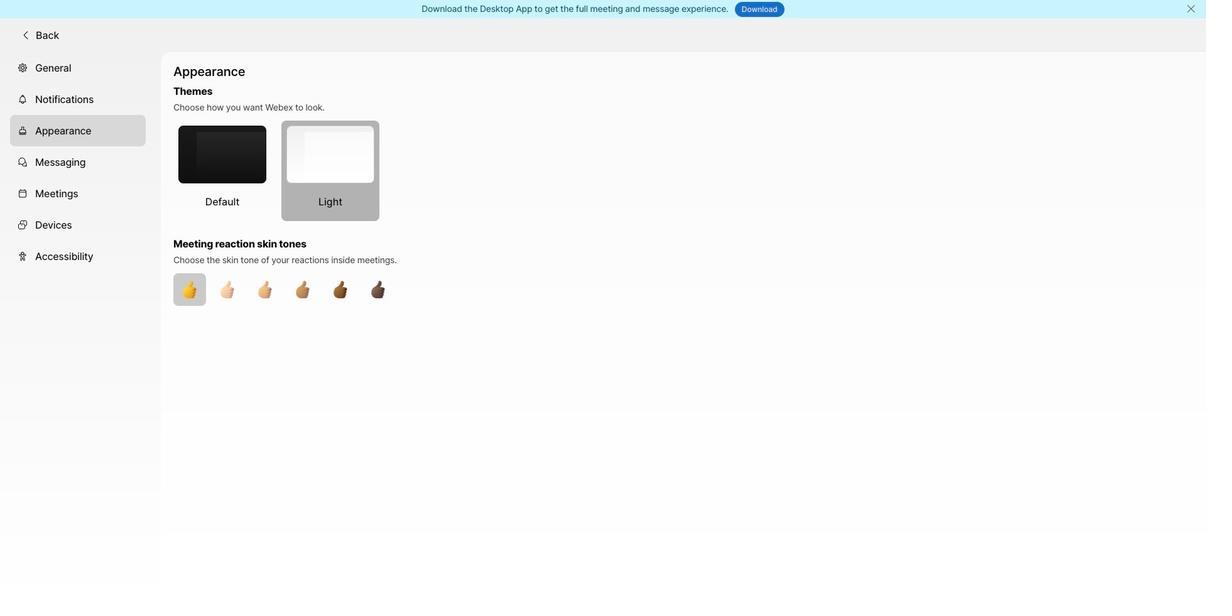 Task type: describe. For each thing, give the bounding box(es) containing it.
general tab
[[10, 52, 146, 83]]

settings navigation
[[0, 52, 161, 608]]

messaging tab
[[10, 146, 146, 178]]

appearance tab
[[10, 115, 146, 146]]

accessibility tab
[[10, 240, 146, 272]]

cancel_16 image
[[1186, 4, 1196, 14]]

devices tab
[[10, 209, 146, 240]]



Task type: vqa. For each thing, say whether or not it's contained in the screenshot.
Describe the team text box
no



Task type: locate. For each thing, give the bounding box(es) containing it.
skin tone picker toolbar
[[173, 273, 982, 306]]

meetings tab
[[10, 178, 146, 209]]

notifications tab
[[10, 83, 146, 115]]



